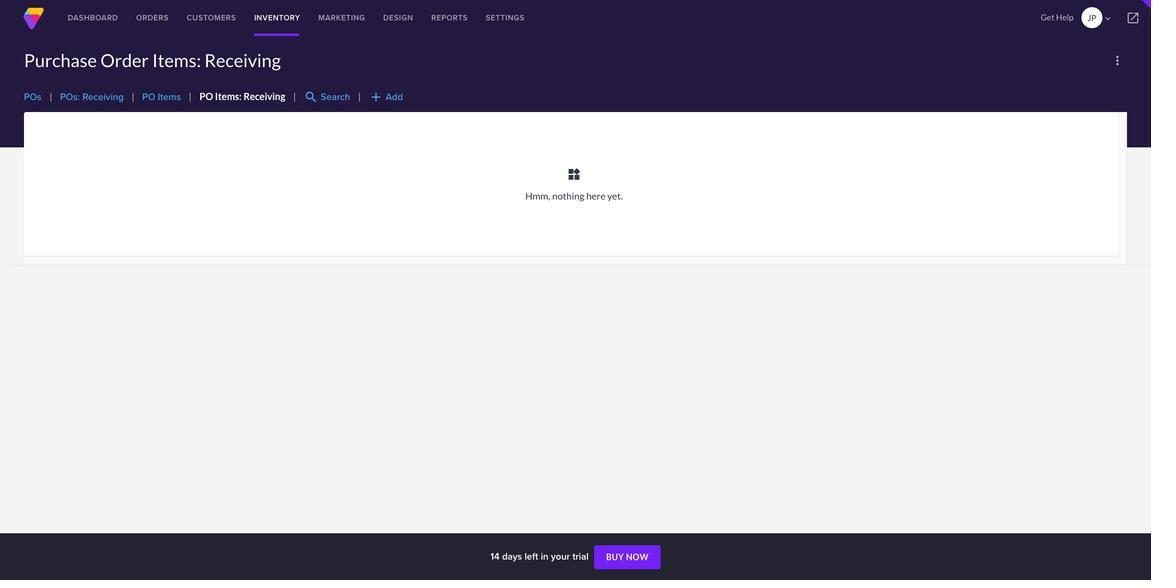 Task type: vqa. For each thing, say whether or not it's contained in the screenshot.
your
yes



Task type: describe. For each thing, give the bounding box(es) containing it.
settings
[[486, 12, 525, 23]]

search
[[304, 90, 318, 104]]

receiving right pos: on the top of the page
[[82, 90, 124, 104]]

marketing
[[318, 12, 365, 23]]

trial
[[573, 550, 589, 564]]

buy now
[[606, 553, 649, 563]]

receiving left search
[[244, 91, 286, 102]]

pos:
[[60, 90, 80, 104]]

dashboard
[[68, 12, 118, 23]]

po items: receiving
[[200, 91, 286, 102]]

pos
[[24, 90, 42, 104]]


[[1103, 13, 1114, 24]]

po for po items: receiving
[[200, 91, 213, 102]]

your
[[551, 550, 570, 564]]

in
[[541, 550, 549, 564]]

14
[[491, 550, 500, 564]]

1 | from the left
[[49, 91, 52, 102]]

pos: receiving
[[60, 90, 124, 104]]

yet.
[[608, 190, 623, 202]]

now
[[626, 553, 649, 563]]

add
[[369, 90, 383, 104]]

5 | from the left
[[358, 91, 361, 102]]

hmm, nothing here yet.
[[526, 190, 623, 202]]

po for po items
[[142, 90, 155, 104]]

get help
[[1041, 12, 1074, 22]]

add add
[[369, 90, 403, 104]]

pos link
[[24, 90, 42, 104]]

get
[[1041, 12, 1055, 22]]

search
[[321, 90, 350, 104]]

receiving up po items: receiving link on the left of page
[[205, 49, 281, 71]]

po items: receiving link
[[200, 91, 286, 102]]

nothing
[[552, 190, 585, 202]]

purchase
[[24, 49, 97, 71]]

hmm,
[[526, 190, 551, 202]]

4 | from the left
[[293, 91, 296, 102]]

po items
[[142, 90, 181, 104]]

customers
[[187, 12, 236, 23]]

 link
[[1116, 0, 1152, 36]]



Task type: locate. For each thing, give the bounding box(es) containing it.
more_vert
[[1111, 53, 1125, 68]]

1 vertical spatial items:
[[215, 91, 242, 102]]

days
[[502, 550, 522, 564]]

reports
[[431, 12, 468, 23]]

items: right items
[[215, 91, 242, 102]]

buy now link
[[594, 546, 661, 570]]

widgets
[[567, 167, 582, 182]]

| left add
[[358, 91, 361, 102]]

po items link
[[142, 90, 181, 104]]


[[1126, 11, 1141, 25]]

0 horizontal spatial items:
[[152, 49, 201, 71]]

dashboard link
[[59, 0, 127, 36]]

items
[[158, 90, 181, 104]]

purchase order items: receiving
[[24, 49, 281, 71]]

items: up items
[[152, 49, 201, 71]]

receiving
[[205, 49, 281, 71], [82, 90, 124, 104], [244, 91, 286, 102]]

2 | from the left
[[132, 91, 135, 102]]

3 | from the left
[[189, 91, 192, 102]]

more_vert button
[[1108, 51, 1128, 70]]

po left items
[[142, 90, 155, 104]]

design
[[383, 12, 414, 23]]

inventory
[[254, 12, 300, 23]]

items:
[[152, 49, 201, 71], [215, 91, 242, 102]]

| right items
[[189, 91, 192, 102]]

search search
[[304, 90, 350, 104]]

add
[[386, 90, 403, 104]]

po right items
[[200, 91, 213, 102]]

0 vertical spatial items:
[[152, 49, 201, 71]]

14 days left in your trial
[[491, 550, 591, 564]]

|
[[49, 91, 52, 102], [132, 91, 135, 102], [189, 91, 192, 102], [293, 91, 296, 102], [358, 91, 361, 102]]

jp
[[1088, 13, 1097, 23]]

po
[[142, 90, 155, 104], [200, 91, 213, 102]]

order
[[100, 49, 149, 71]]

pos: receiving link
[[60, 90, 124, 104]]

| left po items
[[132, 91, 135, 102]]

| left search
[[293, 91, 296, 102]]

left
[[525, 550, 539, 564]]

| right pos link
[[49, 91, 52, 102]]

1 horizontal spatial po
[[200, 91, 213, 102]]

0 horizontal spatial po
[[142, 90, 155, 104]]

orders
[[136, 12, 169, 23]]

buy
[[606, 553, 624, 563]]

1 horizontal spatial items:
[[215, 91, 242, 102]]

help
[[1057, 12, 1074, 22]]

here
[[587, 190, 606, 202]]



